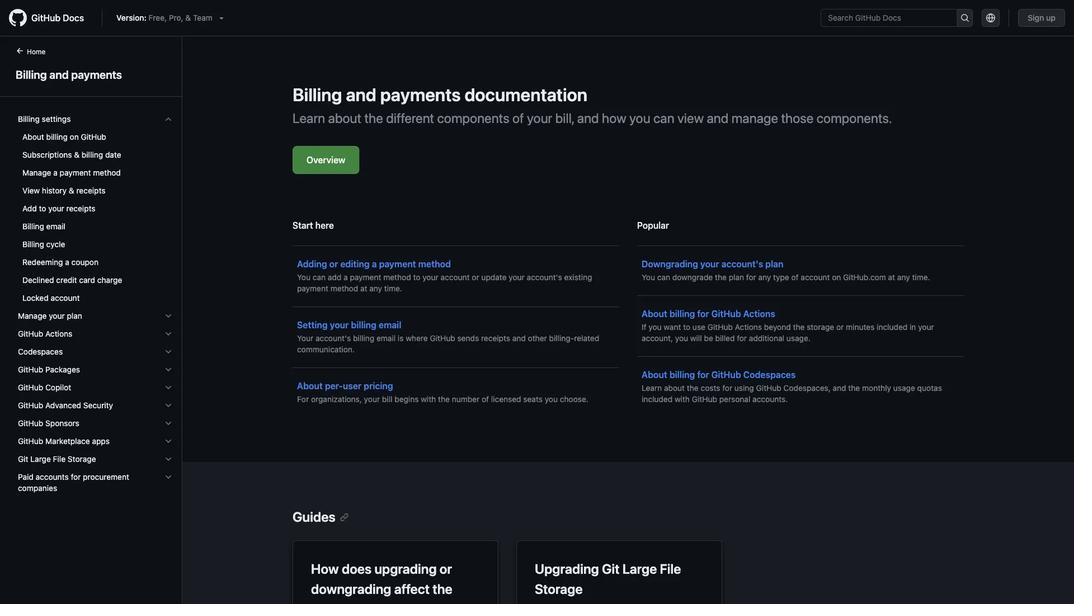 Task type: describe. For each thing, give the bounding box(es) containing it.
at inside adding or editing a payment method you can add a payment method to your account or update your account's existing payment method at any time.
[[360, 284, 367, 293]]

you inside downgrading your account's plan you can downgrade the plan for any type of account on github.com at any time.
[[642, 273, 655, 282]]

the inside about billing for github actions if you want to use github actions beyond the storage or minutes included in your account, you will be billed for additional usage.
[[793, 323, 805, 332]]

billing down settings
[[46, 132, 68, 142]]

does
[[342, 561, 372, 577]]

manage your plan
[[18, 311, 82, 321]]

billing email
[[22, 222, 65, 231]]

2 vertical spatial email
[[377, 334, 396, 343]]

how
[[311, 561, 339, 577]]

large inside dropdown button
[[30, 455, 51, 464]]

file inside dropdown button
[[53, 455, 66, 464]]

declined credit card charge
[[22, 276, 122, 285]]

version: free, pro, & team
[[116, 13, 213, 22]]

included inside the about billing for github codespaces learn about the costs for using github codespaces, and the monthly usage quotas included with github personal accounts.
[[642, 395, 673, 404]]

start here
[[293, 220, 334, 231]]

payment down editing
[[350, 273, 381, 282]]

is
[[398, 334, 404, 343]]

git inside dropdown button
[[18, 455, 28, 464]]

home link
[[11, 46, 63, 58]]

actions up beyond
[[744, 309, 776, 319]]

per-
[[325, 381, 343, 391]]

billing settings element containing billing settings
[[9, 110, 182, 307]]

github sponsors
[[18, 419, 79, 428]]

here
[[315, 220, 334, 231]]

organizations,
[[311, 395, 362, 404]]

for inside downgrading your account's plan you can downgrade the plan for any type of account on github.com at any time.
[[747, 273, 757, 282]]

can inside billing and payments documentation learn about the different components of your bill, and how you can view and manage those components.
[[654, 110, 675, 126]]

overview
[[307, 155, 346, 165]]

your inside 'dropdown button'
[[49, 311, 65, 321]]

payment right editing
[[379, 259, 416, 269]]

a right add
[[344, 273, 348, 282]]

you inside adding or editing a payment method you can add a payment method to your account or update your account's existing payment method at any time.
[[297, 273, 311, 282]]

and inside the about billing for github codespaces learn about the costs for using github codespaces, and the monthly usage quotas included with github personal accounts.
[[833, 384, 847, 393]]

docs
[[63, 13, 84, 23]]

usage
[[894, 384, 916, 393]]

overview link
[[293, 146, 360, 174]]

you inside about per-user pricing for organizations, your bill begins with the number of licensed seats you choose.
[[545, 395, 558, 404]]

with inside about per-user pricing for organizations, your bill begins with the number of licensed seats you choose.
[[421, 395, 436, 404]]

sc 9kayk9 0 image for apps
[[164, 437, 173, 446]]

for up personal
[[723, 384, 733, 393]]

view
[[22, 186, 40, 195]]

for up use at the bottom
[[697, 309, 709, 319]]

billing for billing email
[[22, 222, 44, 231]]

billing cycle
[[22, 240, 65, 249]]

the inside billing and payments documentation learn about the different components of your bill, and how you can view and manage those components.
[[365, 110, 383, 126]]

communication.
[[297, 345, 355, 354]]

account's inside adding or editing a payment method you can add a payment method to your account or update your account's existing payment method at any time.
[[527, 273, 562, 282]]

to inside about billing for github actions if you want to use github actions beyond the storage or minutes included in your account, you will be billed for additional usage.
[[683, 323, 691, 332]]

git large file storage button
[[13, 451, 177, 468]]

add to your receipts link
[[13, 200, 177, 218]]

2 horizontal spatial any
[[898, 273, 910, 282]]

procurement
[[83, 473, 129, 482]]

view
[[678, 110, 704, 126]]

manage for manage your plan
[[18, 311, 47, 321]]

costs
[[701, 384, 721, 393]]

paid accounts for procurement companies
[[18, 473, 129, 493]]

plan inside 'dropdown button'
[[67, 311, 82, 321]]

the inside how does upgrading or downgrading affect the billing process?
[[433, 581, 453, 597]]

setting
[[297, 320, 328, 330]]

card
[[79, 276, 95, 285]]

personal
[[720, 395, 751, 404]]

if
[[642, 323, 647, 332]]

other
[[528, 334, 547, 343]]

sc 9kayk9 0 image for github copilot
[[164, 383, 173, 392]]

to inside adding or editing a payment method you can add a payment method to your account or update your account's existing payment method at any time.
[[413, 273, 421, 282]]

time. inside adding or editing a payment method you can add a payment method to your account or update your account's existing payment method at any time.
[[384, 284, 402, 293]]

free,
[[149, 13, 167, 22]]

actions inside "dropdown button"
[[45, 329, 72, 339]]

affect
[[394, 581, 430, 597]]

about per-user pricing for organizations, your bill begins with the number of licensed seats you choose.
[[297, 381, 589, 404]]

about inside the about billing for github codespaces learn about the costs for using github codespaces, and the monthly usage quotas included with github personal accounts.
[[664, 384, 685, 393]]

your inside downgrading your account's plan you can downgrade the plan for any type of account on github.com at any time.
[[701, 259, 720, 269]]

sign up
[[1028, 13, 1056, 22]]

be
[[704, 334, 713, 343]]

or up add
[[329, 259, 338, 269]]

the inside about per-user pricing for organizations, your bill begins with the number of licensed seats you choose.
[[438, 395, 450, 404]]

view history & receipts
[[22, 186, 105, 195]]

a left coupon
[[65, 258, 69, 267]]

about for about billing for github actions
[[642, 309, 668, 319]]

guides
[[293, 509, 336, 525]]

locked account
[[22, 294, 80, 303]]

payments for billing and payments documentation learn about the different components of your bill, and how you can view and manage those components.
[[380, 84, 461, 105]]

github packages
[[18, 365, 80, 374]]

manage
[[732, 110, 779, 126]]

1 horizontal spatial any
[[759, 273, 771, 282]]

billing and payments element
[[0, 45, 182, 603]]

billing for billing settings
[[18, 114, 40, 124]]

documentation
[[465, 84, 588, 105]]

account inside downgrading your account's plan you can downgrade the plan for any type of account on github.com at any time.
[[801, 273, 830, 282]]

sign up link
[[1019, 9, 1066, 27]]

coupon
[[71, 258, 99, 267]]

packages
[[45, 365, 80, 374]]

use
[[693, 323, 706, 332]]

seats
[[523, 395, 543, 404]]

storage
[[807, 323, 835, 332]]

you right the 'if'
[[649, 323, 662, 332]]

existing
[[564, 273, 592, 282]]

paid accounts for procurement companies button
[[13, 468, 177, 498]]

billing inside the about billing for github codespaces learn about the costs for using github codespaces, and the monthly usage quotas included with github personal accounts.
[[670, 370, 695, 380]]

add
[[22, 204, 37, 213]]

billing settings element containing about billing on github
[[9, 128, 182, 307]]

Search GitHub Docs search field
[[822, 10, 957, 26]]

in
[[910, 323, 916, 332]]

of inside billing and payments documentation learn about the different components of your bill, and how you can view and manage those components.
[[513, 110, 524, 126]]

for inside paid accounts for procurement companies
[[71, 473, 81, 482]]

account's inside setting your billing email your account's billing email is where github sends receipts and other billing-related communication.
[[316, 334, 351, 343]]

billed
[[716, 334, 735, 343]]

on inside downgrading your account's plan you can downgrade the plan for any type of account on github.com at any time.
[[832, 273, 841, 282]]

2 horizontal spatial plan
[[766, 259, 784, 269]]

adding or editing a payment method you can add a payment method to your account or update your account's existing payment method at any time.
[[297, 259, 592, 293]]

how
[[602, 110, 627, 126]]

downgrade
[[673, 273, 713, 282]]

number
[[452, 395, 480, 404]]

billing down about billing on github link
[[82, 150, 103, 159]]

beyond
[[764, 323, 791, 332]]

triangle down image
[[217, 13, 226, 22]]

github actions
[[18, 329, 72, 339]]

you inside billing and payments documentation learn about the different components of your bill, and how you can view and manage those components.
[[630, 110, 651, 126]]

redeeming a coupon
[[22, 258, 99, 267]]

start
[[293, 220, 313, 231]]

billing and payments link
[[13, 66, 168, 83]]

with inside the about billing for github codespaces learn about the costs for using github codespaces, and the monthly usage quotas included with github personal accounts.
[[675, 395, 690, 404]]

github inside 'dropdown button'
[[18, 401, 43, 410]]

subscriptions & billing date link
[[13, 146, 177, 164]]

github advanced security button
[[13, 397, 177, 415]]

copilot
[[45, 383, 71, 392]]

your inside about billing for github actions if you want to use github actions beyond the storage or minutes included in your account, you will be billed for additional usage.
[[919, 323, 934, 332]]

payments for billing and payments
[[71, 68, 122, 81]]

method inside 'billing and payments' element
[[93, 168, 121, 177]]

billing cycle link
[[13, 236, 177, 254]]

redeeming
[[22, 258, 63, 267]]

those
[[781, 110, 814, 126]]

github.com
[[843, 273, 886, 282]]

your inside billing and payments documentation learn about the different components of your bill, and how you can view and manage those components.
[[527, 110, 553, 126]]

adding
[[297, 259, 327, 269]]

sc 9kayk9 0 image for file
[[164, 455, 173, 464]]

receipts for add to your receipts
[[66, 204, 95, 213]]

security
[[83, 401, 113, 410]]

want
[[664, 323, 681, 332]]

quotas
[[918, 384, 942, 393]]

billing email link
[[13, 218, 177, 236]]

github copilot button
[[13, 379, 177, 397]]

your inside setting your billing email your account's billing email is where github sends receipts and other billing-related communication.
[[330, 320, 349, 330]]

upgrading
[[375, 561, 437, 577]]

manage a payment method link
[[13, 164, 177, 182]]

git inside upgrading git large file storage
[[602, 561, 620, 577]]

downgrading your account's plan you can downgrade the plan for any type of account on github.com at any time.
[[642, 259, 930, 282]]

or left update
[[472, 273, 479, 282]]

or inside about billing for github actions if you want to use github actions beyond the storage or minutes included in your account, you will be billed for additional usage.
[[837, 323, 844, 332]]

github marketplace apps button
[[13, 433, 177, 451]]

codespaces inside dropdown button
[[18, 347, 63, 356]]

you left will
[[675, 334, 688, 343]]



Task type: vqa. For each thing, say whether or not it's contained in the screenshot.
rightmost "Sync"
no



Task type: locate. For each thing, give the bounding box(es) containing it.
1 billing settings element from the top
[[9, 110, 182, 307]]

of
[[513, 110, 524, 126], [792, 273, 799, 282], [482, 395, 489, 404]]

you down 'downgrading'
[[642, 273, 655, 282]]

sc 9kayk9 0 image for paid accounts for procurement companies
[[164, 473, 173, 482]]

any right github.com
[[898, 273, 910, 282]]

guides link
[[293, 509, 349, 525]]

popular
[[637, 220, 669, 231]]

1 vertical spatial codespaces
[[744, 370, 796, 380]]

actions up additional
[[735, 323, 762, 332]]

marketplace
[[45, 437, 90, 446]]

you
[[297, 273, 311, 282], [642, 273, 655, 282]]

different
[[386, 110, 434, 126]]

sc 9kayk9 0 image for plan
[[164, 312, 173, 321]]

of for downgrading your account's plan
[[792, 273, 799, 282]]

1 vertical spatial git
[[602, 561, 620, 577]]

1 vertical spatial included
[[642, 395, 673, 404]]

time. up is
[[384, 284, 402, 293]]

receipts for view history & receipts
[[76, 186, 105, 195]]

receipts inside add to your receipts link
[[66, 204, 95, 213]]

1 you from the left
[[297, 273, 311, 282]]

account
[[441, 273, 470, 282], [801, 273, 830, 282], [51, 294, 80, 303]]

billing inside about billing for github actions if you want to use github actions beyond the storage or minutes included in your account, you will be billed for additional usage.
[[670, 309, 695, 319]]

0 vertical spatial receipts
[[76, 186, 105, 195]]

sc 9kayk9 0 image inside 'paid accounts for procurement companies' dropdown button
[[164, 473, 173, 482]]

sc 9kayk9 0 image for billing settings
[[164, 115, 173, 124]]

email left is
[[377, 334, 396, 343]]

0 horizontal spatial any
[[370, 284, 382, 293]]

email
[[46, 222, 65, 231], [379, 320, 402, 330], [377, 334, 396, 343]]

the left monthly
[[849, 384, 860, 393]]

0 vertical spatial storage
[[68, 455, 96, 464]]

1 vertical spatial at
[[360, 284, 367, 293]]

or right storage
[[837, 323, 844, 332]]

any inside adding or editing a payment method you can add a payment method to your account or update your account's existing payment method at any time.
[[370, 284, 382, 293]]

1 horizontal spatial file
[[660, 561, 681, 577]]

payment down subscriptions & billing date
[[60, 168, 91, 177]]

payments inside billing and payments documentation learn about the different components of your bill, and how you can view and manage those components.
[[380, 84, 461, 105]]

with right begins
[[421, 395, 436, 404]]

0 vertical spatial included
[[877, 323, 908, 332]]

history
[[42, 186, 67, 195]]

billing for billing and payments documentation learn about the different components of your bill, and how you can view and manage those components.
[[293, 84, 342, 105]]

sc 9kayk9 0 image inside github copilot dropdown button
[[164, 383, 173, 392]]

sc 9kayk9 0 image for github packages
[[164, 365, 173, 374]]

storage down github marketplace apps dropdown button
[[68, 455, 96, 464]]

additional
[[749, 334, 785, 343]]

manage your plan button
[[13, 307, 177, 325]]

accounts
[[36, 473, 69, 482]]

2 vertical spatial account's
[[316, 334, 351, 343]]

2 horizontal spatial account
[[801, 273, 830, 282]]

sc 9kayk9 0 image inside github actions "dropdown button"
[[164, 330, 173, 339]]

account right type
[[801, 273, 830, 282]]

learn up overview link
[[293, 110, 325, 126]]

1 vertical spatial &
[[74, 150, 80, 159]]

included
[[877, 323, 908, 332], [642, 395, 673, 404]]

the left costs
[[687, 384, 699, 393]]

sc 9kayk9 0 image inside github advanced security 'dropdown button'
[[164, 401, 173, 410]]

1 vertical spatial of
[[792, 273, 799, 282]]

storage
[[68, 455, 96, 464], [535, 581, 583, 597]]

sign
[[1028, 13, 1045, 22]]

1 vertical spatial account's
[[527, 273, 562, 282]]

1 horizontal spatial large
[[623, 561, 657, 577]]

home
[[27, 48, 45, 55]]

billing inside how does upgrading or downgrading affect the billing process?
[[311, 602, 348, 604]]

2 horizontal spatial of
[[792, 273, 799, 282]]

2 vertical spatial receipts
[[481, 334, 510, 343]]

receipts down view history & receipts link at the left top of the page
[[66, 204, 95, 213]]

2 sc 9kayk9 0 image from the top
[[164, 330, 173, 339]]

github inside setting your billing email your account's billing email is where github sends receipts and other billing-related communication.
[[430, 334, 455, 343]]

0 horizontal spatial plan
[[67, 311, 82, 321]]

0 vertical spatial &
[[185, 13, 191, 22]]

any left type
[[759, 273, 771, 282]]

can down 'downgrading'
[[657, 273, 670, 282]]

account left update
[[441, 273, 470, 282]]

0 horizontal spatial codespaces
[[18, 347, 63, 356]]

1 horizontal spatial plan
[[729, 273, 744, 282]]

github copilot
[[18, 383, 71, 392]]

sc 9kayk9 0 image inside 'billing settings' dropdown button
[[164, 115, 173, 124]]

0 vertical spatial on
[[70, 132, 79, 142]]

1 with from the left
[[421, 395, 436, 404]]

1 vertical spatial storage
[[535, 581, 583, 597]]

1 horizontal spatial of
[[513, 110, 524, 126]]

2 vertical spatial of
[[482, 395, 489, 404]]

of right type
[[792, 273, 799, 282]]

4 sc 9kayk9 0 image from the top
[[164, 383, 173, 392]]

declined
[[22, 276, 54, 285]]

0 horizontal spatial about
[[328, 110, 362, 126]]

1 horizontal spatial about
[[664, 384, 685, 393]]

github
[[31, 13, 61, 23], [81, 132, 106, 142], [712, 309, 741, 319], [708, 323, 733, 332], [18, 329, 43, 339], [430, 334, 455, 343], [18, 365, 43, 374], [712, 370, 741, 380], [18, 383, 43, 392], [756, 384, 782, 393], [692, 395, 717, 404], [18, 401, 43, 410], [18, 419, 43, 428], [18, 437, 43, 446]]

0 vertical spatial about
[[328, 110, 362, 126]]

the right 'downgrade'
[[715, 273, 727, 282]]

billing left is
[[353, 334, 375, 343]]

email inside billing settings element
[[46, 222, 65, 231]]

payment down adding
[[297, 284, 328, 293]]

sends
[[458, 334, 479, 343]]

github docs link
[[9, 9, 93, 27]]

2 horizontal spatial to
[[683, 323, 691, 332]]

learn inside billing and payments documentation learn about the different components of your bill, and how you can view and manage those components.
[[293, 110, 325, 126]]

your inside about per-user pricing for organizations, your bill begins with the number of licensed seats you choose.
[[364, 395, 380, 404]]

2 vertical spatial &
[[69, 186, 74, 195]]

will
[[691, 334, 702, 343]]

downgrading
[[311, 581, 391, 597]]

codespaces down github actions
[[18, 347, 63, 356]]

you right seats
[[545, 395, 558, 404]]

apps
[[92, 437, 110, 446]]

and
[[49, 68, 69, 81], [346, 84, 377, 105], [577, 110, 599, 126], [707, 110, 729, 126], [513, 334, 526, 343], [833, 384, 847, 393]]

sc 9kayk9 0 image inside github packages dropdown button
[[164, 365, 173, 374]]

licensed
[[491, 395, 521, 404]]

plan up type
[[766, 259, 784, 269]]

2 vertical spatial plan
[[67, 311, 82, 321]]

about down the account,
[[642, 370, 668, 380]]

manage for manage a payment method
[[22, 168, 51, 177]]

can inside downgrading your account's plan you can downgrade the plan for any type of account on github.com at any time.
[[657, 273, 670, 282]]

0 vertical spatial file
[[53, 455, 66, 464]]

0 horizontal spatial on
[[70, 132, 79, 142]]

1 vertical spatial payments
[[380, 84, 461, 105]]

about billing for github actions if you want to use github actions beyond the storage or minutes included in your account, you will be billed for additional usage.
[[642, 309, 934, 343]]

large inside upgrading git large file storage
[[623, 561, 657, 577]]

sc 9kayk9 0 image inside git large file storage dropdown button
[[164, 455, 173, 464]]

or inside how does upgrading or downgrading affect the billing process?
[[440, 561, 452, 577]]

payments
[[71, 68, 122, 81], [380, 84, 461, 105]]

0 horizontal spatial time.
[[384, 284, 402, 293]]

github inside dropdown button
[[18, 365, 43, 374]]

storage down upgrading
[[535, 581, 583, 597]]

or right upgrading
[[440, 561, 452, 577]]

time. up in
[[912, 273, 930, 282]]

and inside setting your billing email your account's billing email is where github sends receipts and other billing-related communication.
[[513, 334, 526, 343]]

with left personal
[[675, 395, 690, 404]]

for left type
[[747, 273, 757, 282]]

0 horizontal spatial account's
[[316, 334, 351, 343]]

0 vertical spatial plan
[[766, 259, 784, 269]]

advanced
[[45, 401, 81, 410]]

receipts inside view history & receipts link
[[76, 186, 105, 195]]

search image
[[961, 13, 970, 22]]

receipts down manage a payment method link
[[76, 186, 105, 195]]

5 sc 9kayk9 0 image from the top
[[164, 473, 173, 482]]

billing down 'downgrading'
[[311, 602, 348, 604]]

about down billing settings
[[22, 132, 44, 142]]

billing inside dropdown button
[[18, 114, 40, 124]]

can down adding
[[313, 273, 326, 282]]

account's inside downgrading your account's plan you can downgrade the plan for any type of account on github.com at any time.
[[722, 259, 764, 269]]

charge
[[97, 276, 122, 285]]

about inside about billing for github actions if you want to use github actions beyond the storage or minutes included in your account, you will be billed for additional usage.
[[642, 309, 668, 319]]

sc 9kayk9 0 image
[[164, 312, 173, 321], [164, 330, 173, 339], [164, 401, 173, 410], [164, 419, 173, 428], [164, 437, 173, 446], [164, 455, 173, 464]]

& right history
[[69, 186, 74, 195]]

5 sc 9kayk9 0 image from the top
[[164, 437, 173, 446]]

0 horizontal spatial account
[[51, 294, 80, 303]]

of inside downgrading your account's plan you can downgrade the plan for any type of account on github.com at any time.
[[792, 273, 799, 282]]

0 vertical spatial payments
[[71, 68, 122, 81]]

account's
[[722, 259, 764, 269], [527, 273, 562, 282], [316, 334, 351, 343]]

1 horizontal spatial git
[[602, 561, 620, 577]]

for
[[297, 395, 309, 404]]

account inside 'billing and payments' element
[[51, 294, 80, 303]]

sc 9kayk9 0 image inside manage your plan 'dropdown button'
[[164, 312, 173, 321]]

1 sc 9kayk9 0 image from the top
[[164, 115, 173, 124]]

0 horizontal spatial to
[[39, 204, 46, 213]]

the inside downgrading your account's plan you can downgrade the plan for any type of account on github.com at any time.
[[715, 273, 727, 282]]

1 horizontal spatial account's
[[527, 273, 562, 282]]

on up subscriptions & billing date
[[70, 132, 79, 142]]

redeeming a coupon link
[[13, 254, 177, 271]]

of for about per-user pricing
[[482, 395, 489, 404]]

account,
[[642, 334, 673, 343]]

0 horizontal spatial large
[[30, 455, 51, 464]]

1 vertical spatial plan
[[729, 273, 744, 282]]

sc 9kayk9 0 image inside github sponsors dropdown button
[[164, 419, 173, 428]]

usage.
[[787, 334, 811, 343]]

on
[[70, 132, 79, 142], [832, 273, 841, 282]]

bill,
[[556, 110, 574, 126]]

account inside adding or editing a payment method you can add a payment method to your account or update your account's existing payment method at any time.
[[441, 273, 470, 282]]

about up the 'if'
[[642, 309, 668, 319]]

about billing for github codespaces learn about the costs for using github codespaces, and the monthly usage quotas included with github personal accounts.
[[642, 370, 942, 404]]

1 horizontal spatial included
[[877, 323, 908, 332]]

1 vertical spatial email
[[379, 320, 402, 330]]

0 vertical spatial to
[[39, 204, 46, 213]]

view history & receipts link
[[13, 182, 177, 200]]

the left number
[[438, 395, 450, 404]]

0 vertical spatial account's
[[722, 259, 764, 269]]

plan down locked account link
[[67, 311, 82, 321]]

0 horizontal spatial of
[[482, 395, 489, 404]]

any down editing
[[370, 284, 382, 293]]

for right the accounts
[[71, 473, 81, 482]]

billing for billing cycle
[[22, 240, 44, 249]]

4 sc 9kayk9 0 image from the top
[[164, 419, 173, 428]]

sponsors
[[45, 419, 79, 428]]

2 with from the left
[[675, 395, 690, 404]]

manage up view at the left of page
[[22, 168, 51, 177]]

billing inside billing and payments documentation learn about the different components of your bill, and how you can view and manage those components.
[[293, 84, 342, 105]]

0 horizontal spatial with
[[421, 395, 436, 404]]

learn
[[293, 110, 325, 126], [642, 384, 662, 393]]

learn inside the about billing for github codespaces learn about the costs for using github codespaces, and the monthly usage quotas included with github personal accounts.
[[642, 384, 662, 393]]

3 sc 9kayk9 0 image from the top
[[164, 365, 173, 374]]

0 horizontal spatial git
[[18, 455, 28, 464]]

1 horizontal spatial learn
[[642, 384, 662, 393]]

version:
[[116, 13, 147, 22]]

pro,
[[169, 13, 183, 22]]

subscriptions & billing date
[[22, 150, 121, 159]]

billing up communication.
[[351, 320, 377, 330]]

minutes
[[846, 323, 875, 332]]

about billing on github link
[[13, 128, 177, 146]]

downgrading
[[642, 259, 698, 269]]

3 sc 9kayk9 0 image from the top
[[164, 401, 173, 410]]

0 horizontal spatial storage
[[68, 455, 96, 464]]

storage inside dropdown button
[[68, 455, 96, 464]]

payments up 'billing settings' dropdown button
[[71, 68, 122, 81]]

1 horizontal spatial with
[[675, 395, 690, 404]]

sc 9kayk9 0 image inside github marketplace apps dropdown button
[[164, 437, 173, 446]]

0 vertical spatial codespaces
[[18, 347, 63, 356]]

upgrading git large file storage link
[[517, 541, 722, 604]]

None search field
[[821, 9, 973, 27]]

email up is
[[379, 320, 402, 330]]

select language: current language is english image
[[987, 13, 996, 22]]

1 horizontal spatial time.
[[912, 273, 930, 282]]

github marketplace apps
[[18, 437, 110, 446]]

1 horizontal spatial at
[[888, 273, 895, 282]]

receipts inside setting your billing email your account's billing email is where github sends receipts and other billing-related communication.
[[481, 334, 510, 343]]

for right billed
[[737, 334, 747, 343]]

0 vertical spatial learn
[[293, 110, 325, 126]]

a right editing
[[372, 259, 377, 269]]

your
[[297, 334, 314, 343]]

of right number
[[482, 395, 489, 404]]

2 sc 9kayk9 0 image from the top
[[164, 348, 173, 356]]

0 vertical spatial of
[[513, 110, 524, 126]]

git right upgrading
[[602, 561, 620, 577]]

git up paid on the bottom of the page
[[18, 455, 28, 464]]

2 vertical spatial to
[[683, 323, 691, 332]]

1 horizontal spatial account
[[441, 273, 470, 282]]

1 vertical spatial on
[[832, 273, 841, 282]]

actions
[[744, 309, 776, 319], [735, 323, 762, 332], [45, 329, 72, 339]]

0 vertical spatial manage
[[22, 168, 51, 177]]

update
[[482, 273, 507, 282]]

codespaces up accounts.
[[744, 370, 796, 380]]

sc 9kayk9 0 image for security
[[164, 401, 173, 410]]

1 vertical spatial receipts
[[66, 204, 95, 213]]

email up cycle
[[46, 222, 65, 231]]

1 vertical spatial to
[[413, 273, 421, 282]]

about up for
[[297, 381, 323, 391]]

0 horizontal spatial at
[[360, 284, 367, 293]]

time. inside downgrading your account's plan you can downgrade the plan for any type of account on github.com at any time.
[[912, 273, 930, 282]]

0 vertical spatial time.
[[912, 273, 930, 282]]

where
[[406, 334, 428, 343]]

1 vertical spatial learn
[[642, 384, 662, 393]]

components
[[437, 110, 510, 126]]

storage inside upgrading git large file storage
[[535, 581, 583, 597]]

about inside about per-user pricing for organizations, your bill begins with the number of licensed seats you choose.
[[297, 381, 323, 391]]

billing up "want"
[[670, 309, 695, 319]]

codespaces inside the about billing for github codespaces learn about the costs for using github codespaces, and the monthly usage quotas included with github personal accounts.
[[744, 370, 796, 380]]

sc 9kayk9 0 image inside 'codespaces' dropdown button
[[164, 348, 173, 356]]

about inside billing and payments documentation learn about the different components of your bill, and how you can view and manage those components.
[[328, 110, 362, 126]]

manage down locked
[[18, 311, 47, 321]]

the up usage.
[[793, 323, 805, 332]]

1 horizontal spatial payments
[[380, 84, 461, 105]]

of inside about per-user pricing for organizations, your bill begins with the number of licensed seats you choose.
[[482, 395, 489, 404]]

about for about per-user pricing
[[297, 381, 323, 391]]

0 horizontal spatial included
[[642, 395, 673, 404]]

sc 9kayk9 0 image for codespaces
[[164, 348, 173, 356]]

at down editing
[[360, 284, 367, 293]]

1 vertical spatial manage
[[18, 311, 47, 321]]

large
[[30, 455, 51, 464], [623, 561, 657, 577]]

1 vertical spatial file
[[660, 561, 681, 577]]

about up overview link
[[328, 110, 362, 126]]

date
[[105, 150, 121, 159]]

6 sc 9kayk9 0 image from the top
[[164, 455, 173, 464]]

codespaces button
[[13, 343, 177, 361]]

using
[[735, 384, 754, 393]]

about for about billing for github codespaces
[[642, 370, 668, 380]]

1 vertical spatial large
[[623, 561, 657, 577]]

billing settings
[[18, 114, 71, 124]]

1 horizontal spatial codespaces
[[744, 370, 796, 380]]

to inside add to your receipts link
[[39, 204, 46, 213]]

2 billing settings element from the top
[[9, 128, 182, 307]]

0 horizontal spatial payments
[[71, 68, 122, 81]]

1 horizontal spatial on
[[832, 273, 841, 282]]

1 vertical spatial about
[[664, 384, 685, 393]]

learn down the account,
[[642, 384, 662, 393]]

& right pro,
[[185, 13, 191, 22]]

2 horizontal spatial account's
[[722, 259, 764, 269]]

you down adding
[[297, 273, 311, 282]]

2 you from the left
[[642, 273, 655, 282]]

companies
[[18, 484, 57, 493]]

0 horizontal spatial you
[[297, 273, 311, 282]]

upgrading
[[535, 561, 599, 577]]

account down credit
[[51, 294, 80, 303]]

manage inside 'dropdown button'
[[18, 311, 47, 321]]

payments up different at the left top of the page
[[380, 84, 461, 105]]

file inside upgrading git large file storage
[[660, 561, 681, 577]]

& up manage a payment method
[[74, 150, 80, 159]]

choose.
[[560, 395, 589, 404]]

billing for billing and payments
[[16, 68, 47, 81]]

sc 9kayk9 0 image
[[164, 115, 173, 124], [164, 348, 173, 356], [164, 365, 173, 374], [164, 383, 173, 392], [164, 473, 173, 482]]

1 horizontal spatial to
[[413, 273, 421, 282]]

can inside adding or editing a payment method you can add a payment method to your account or update your account's existing payment method at any time.
[[313, 273, 326, 282]]

0 vertical spatial large
[[30, 455, 51, 464]]

billing settings button
[[13, 110, 177, 128]]

0 horizontal spatial learn
[[293, 110, 325, 126]]

related
[[574, 334, 599, 343]]

setting your billing email your account's billing email is where github sends receipts and other billing-related communication.
[[297, 320, 599, 354]]

1 horizontal spatial storage
[[535, 581, 583, 597]]

for
[[747, 273, 757, 282], [697, 309, 709, 319], [737, 334, 747, 343], [697, 370, 709, 380], [723, 384, 733, 393], [71, 473, 81, 482]]

about inside the about billing for github codespaces learn about the costs for using github codespaces, and the monthly usage quotas included with github personal accounts.
[[642, 370, 668, 380]]

can
[[654, 110, 675, 126], [313, 273, 326, 282], [657, 273, 670, 282]]

the left different at the left top of the page
[[365, 110, 383, 126]]

about inside about billing on github link
[[22, 132, 44, 142]]

&
[[185, 13, 191, 22], [74, 150, 80, 159], [69, 186, 74, 195]]

about left costs
[[664, 384, 685, 393]]

for up costs
[[697, 370, 709, 380]]

a up history
[[53, 168, 58, 177]]

or
[[329, 259, 338, 269], [472, 273, 479, 282], [837, 323, 844, 332], [440, 561, 452, 577]]

0 vertical spatial at
[[888, 273, 895, 282]]

1 horizontal spatial you
[[642, 273, 655, 282]]

github packages button
[[13, 361, 177, 379]]

0 horizontal spatial file
[[53, 455, 66, 464]]

you right how
[[630, 110, 651, 126]]

1 vertical spatial time.
[[384, 284, 402, 293]]

at inside downgrading your account's plan you can downgrade the plan for any type of account on github.com at any time.
[[888, 273, 895, 282]]

billing settings element
[[9, 110, 182, 307], [9, 128, 182, 307]]

billing down will
[[670, 370, 695, 380]]

included inside about billing for github actions if you want to use github actions beyond the storage or minutes included in your account, you will be billed for additional usage.
[[877, 323, 908, 332]]

1 sc 9kayk9 0 image from the top
[[164, 312, 173, 321]]

plan right 'downgrade'
[[729, 273, 744, 282]]

of down "documentation"
[[513, 110, 524, 126]]

on inside 'billing and payments' element
[[70, 132, 79, 142]]

at right github.com
[[888, 273, 895, 282]]

actions down manage your plan
[[45, 329, 72, 339]]

github inside "dropdown button"
[[18, 329, 43, 339]]

the right affect
[[433, 581, 453, 597]]

0 vertical spatial email
[[46, 222, 65, 231]]

on left github.com
[[832, 273, 841, 282]]

can left view
[[654, 110, 675, 126]]

0 vertical spatial git
[[18, 455, 28, 464]]

receipts right sends
[[481, 334, 510, 343]]



